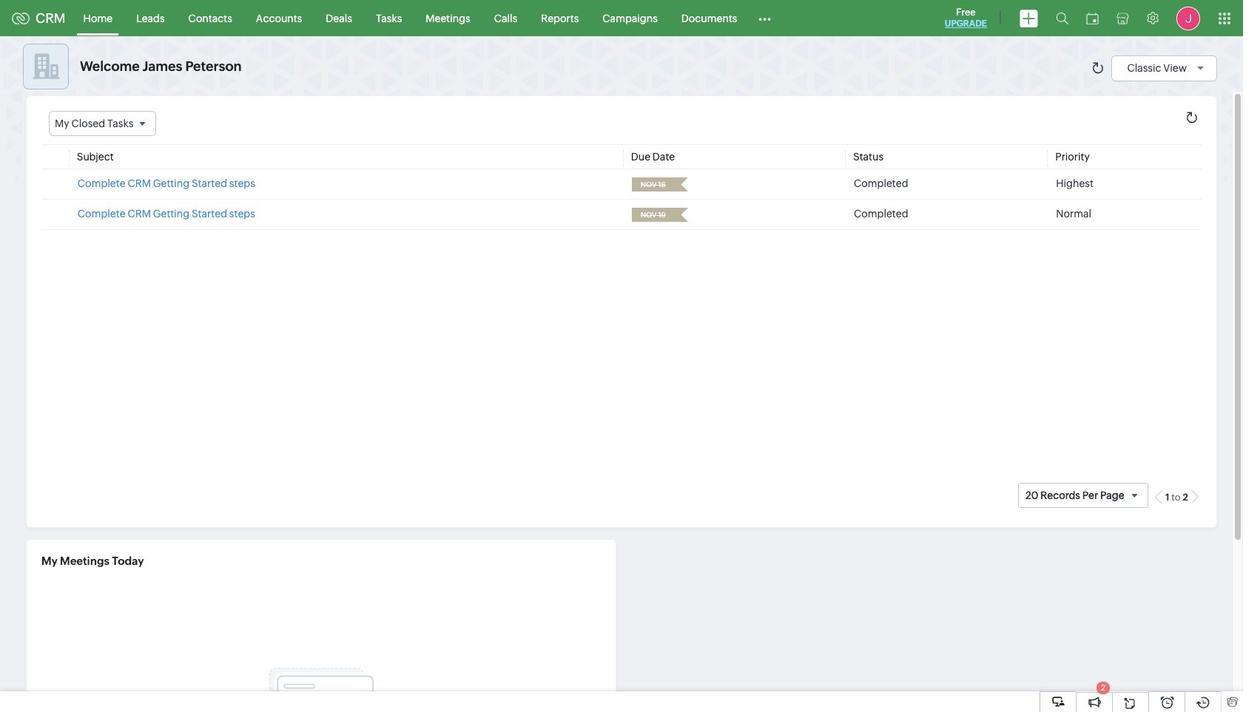 Task type: vqa. For each thing, say whether or not it's contained in the screenshot.
the Other Modules FIELD
yes



Task type: locate. For each thing, give the bounding box(es) containing it.
logo image
[[12, 12, 30, 24]]

profile element
[[1168, 0, 1210, 36]]

None field
[[49, 111, 156, 136], [636, 178, 671, 192], [636, 208, 671, 222], [49, 111, 156, 136], [636, 178, 671, 192], [636, 208, 671, 222]]

calendar image
[[1087, 12, 1099, 24]]

search image
[[1056, 12, 1069, 24]]

profile image
[[1177, 6, 1201, 30]]

Other Modules field
[[749, 6, 781, 30]]



Task type: describe. For each thing, give the bounding box(es) containing it.
create menu image
[[1020, 9, 1039, 27]]

search element
[[1047, 0, 1078, 36]]

create menu element
[[1011, 0, 1047, 36]]



